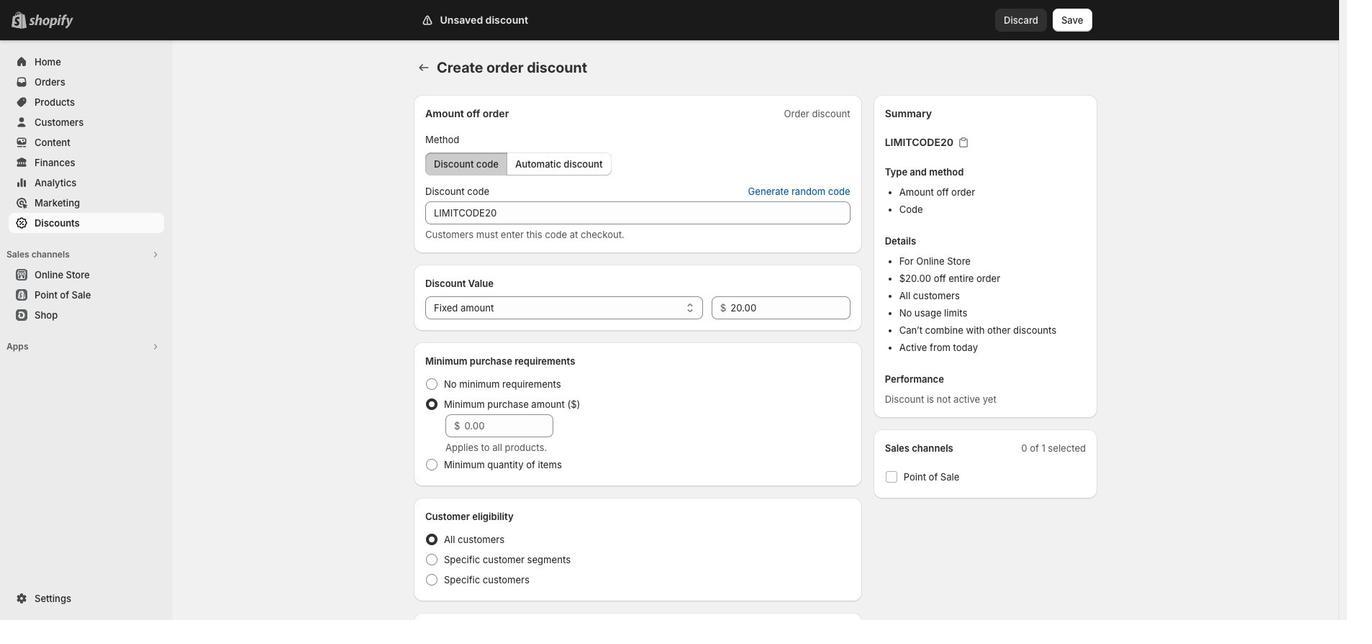 Task type: vqa. For each thing, say whether or not it's contained in the screenshot.
Learn
no



Task type: describe. For each thing, give the bounding box(es) containing it.
1 horizontal spatial 0.00 text field
[[731, 297, 851, 320]]

0 horizontal spatial 0.00 text field
[[465, 415, 554, 438]]



Task type: locate. For each thing, give the bounding box(es) containing it.
None text field
[[425, 202, 851, 225]]

1 vertical spatial 0.00 text field
[[465, 415, 554, 438]]

shopify image
[[29, 14, 73, 29]]

0.00 text field
[[731, 297, 851, 320], [465, 415, 554, 438]]

0 vertical spatial 0.00 text field
[[731, 297, 851, 320]]



